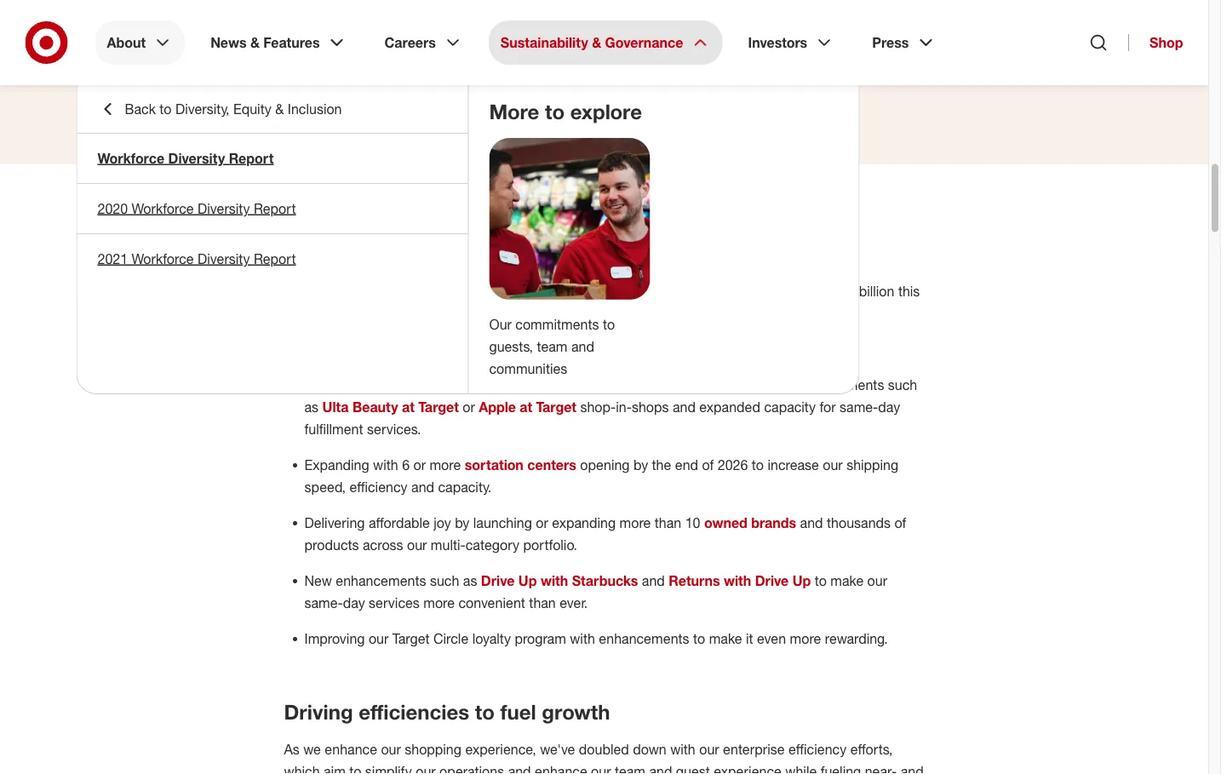 Task type: locate. For each thing, give the bounding box(es) containing it.
0 horizontal spatial day
[[343, 595, 365, 611]]

of inside to do it, we'll keep investing in priority areas that build our capabilities, enhance our shopping experiences and make target more relevant than ever. in fact, we plan to invest $4 billion to $5 billion this year to deliver even more of what our guests love most. that includes …
[[442, 305, 454, 322]]

bring
[[414, 219, 465, 244]]

shopping down driving efficiencies to fuel growth
[[405, 741, 462, 758]]

1 drive from the left
[[481, 572, 515, 589]]

report down workforce diversity report link at the left
[[254, 200, 296, 217]]

~175 stores updated by year's end, ranging from full remodels to the addition of enhancements such as
[[305, 377, 918, 415]]

of right end at right bottom
[[702, 457, 714, 473]]

more
[[467, 283, 499, 299], [407, 305, 438, 322], [467, 341, 498, 357], [430, 457, 461, 473], [620, 515, 651, 531], [424, 595, 455, 611], [790, 630, 822, 647]]

enhancements up the services
[[336, 572, 426, 589]]

to up 'rewarding.'
[[815, 572, 827, 589]]

workforce down the back
[[98, 150, 165, 167]]

0 horizontal spatial as
[[305, 399, 319, 415]]

to
[[284, 261, 298, 277]]

billion
[[786, 283, 822, 299], [859, 283, 895, 299]]

of right thousands
[[895, 515, 907, 531]]

our
[[489, 316, 512, 333]]

1 vertical spatial diversity
[[198, 200, 250, 217]]

1 vertical spatial efficiency
[[789, 741, 847, 758]]

1 horizontal spatial shopping
[[796, 261, 853, 277]]

2 billion from the left
[[859, 283, 895, 299]]

drive up convenient
[[481, 572, 515, 589]]

and right brands
[[801, 515, 824, 531]]

1 vertical spatial report
[[254, 200, 296, 217]]

team
[[537, 338, 568, 355], [615, 763, 646, 774]]

drive down brands
[[755, 572, 789, 589]]

1 horizontal spatial team
[[615, 763, 646, 774]]

we down capabilities,
[[662, 283, 679, 299]]

1 horizontal spatial billion
[[859, 283, 895, 299]]

than down new enhancements such as drive up with starbucks and returns with drive up
[[529, 595, 556, 611]]

make
[[389, 283, 423, 299], [831, 572, 864, 589], [709, 630, 743, 647]]

2 vertical spatial report
[[254, 250, 296, 267]]

0 horizontal spatial enhancements
[[336, 572, 426, 589]]

to
[[545, 99, 565, 124], [160, 101, 172, 117], [713, 283, 725, 299], [825, 283, 838, 299], [314, 305, 326, 322], [603, 316, 615, 333], [451, 341, 463, 357], [687, 377, 699, 393], [752, 457, 764, 473], [815, 572, 827, 589], [694, 630, 706, 647], [475, 700, 495, 725], [350, 763, 362, 774]]

with left 6
[[373, 457, 399, 473]]

1 horizontal spatial drive
[[755, 572, 789, 589]]

new enhancements such as drive up with starbucks and returns with drive up
[[305, 572, 811, 589]]

1 vertical spatial same-
[[305, 595, 343, 611]]

to do it, we'll keep investing in priority areas that build our capabilities, enhance our shopping experiences and make target more relevant than ever. in fact, we plan to invest $4 billion to $5 billion this year to deliver even more of what our guests love most. that includes …
[[284, 261, 920, 322]]

build
[[583, 261, 613, 277]]

opening by the end of 2026 to increase our shipping speed, efficiency and capacity.
[[305, 457, 899, 495]]

even
[[374, 305, 403, 322], [757, 630, 786, 647]]

2 vertical spatial make
[[709, 630, 743, 647]]

our down the services
[[369, 630, 389, 647]]

1 vertical spatial the
[[652, 457, 672, 473]]

up up convenient
[[519, 572, 537, 589]]

to inside as we enhance our shopping experience, we've doubled down with our enterprise efficiency efforts, which aim to simplify our operations and enhance our team and guest experience while fueling near- an
[[350, 763, 362, 774]]

our right the 'build'
[[616, 261, 636, 277]]

and down down
[[650, 763, 673, 774]]

to left it
[[694, 630, 706, 647]]

with up guest
[[671, 741, 696, 758]]

with right returns
[[724, 572, 752, 589]]

experiences
[[284, 283, 359, 299]]

&
[[250, 34, 260, 51], [592, 34, 602, 51], [275, 101, 284, 117]]

team down commitments at the left top of page
[[537, 338, 568, 355]]

0 horizontal spatial &
[[250, 34, 260, 51]]

new
[[332, 341, 357, 357]]

1 horizontal spatial &
[[275, 101, 284, 117]]

to inside the '~175 stores updated by year's end, ranging from full remodels to the addition of enhancements such as'
[[687, 377, 699, 393]]

very
[[580, 219, 621, 244]]

target down the ranging
[[536, 399, 577, 415]]

most.
[[587, 305, 621, 322]]

workforce right 2021
[[132, 250, 194, 267]]

at
[[402, 399, 415, 415], [520, 399, 533, 415]]

report down "equity"
[[229, 150, 274, 167]]

efficiency inside as we enhance our shopping experience, we've doubled down with our enterprise efficiency efforts, which aim to simplify our operations and enhance our team and guest experience while fueling near- an
[[789, 741, 847, 758]]

0 horizontal spatial in
[[457, 261, 468, 277]]

1 horizontal spatial enhancements
[[599, 630, 690, 647]]

0 vertical spatial make
[[389, 283, 423, 299]]

to right aim
[[350, 763, 362, 774]]

0 horizontal spatial up
[[519, 572, 537, 589]]

1 horizontal spatial as
[[463, 572, 477, 589]]

investing
[[400, 261, 454, 277]]

than left 10
[[655, 515, 682, 531]]

1 horizontal spatial in
[[617, 283, 628, 299]]

and down commitments at the left top of page
[[572, 338, 595, 355]]

and inside to do it, we'll keep investing in priority areas that build our capabilities, enhance our shopping experiences and make target more relevant than ever. in fact, we plan to invest $4 billion to $5 billion this year to deliver even more of what our guests love most. that includes …
[[363, 283, 386, 299]]

by right joy
[[455, 515, 470, 531]]

year's
[[454, 377, 489, 393]]

expanding
[[552, 515, 616, 531]]

1 vertical spatial we
[[304, 741, 321, 758]]

or down the year's
[[463, 399, 475, 415]]

portfolio.
[[524, 537, 578, 553]]

to right remodels
[[687, 377, 699, 393]]

than down that
[[554, 283, 581, 299]]

and down 'expanding with 6 or more sortation centers'
[[412, 479, 435, 495]]

enhance down we've
[[535, 763, 588, 774]]

back
[[125, 101, 156, 117]]

1 horizontal spatial up
[[793, 572, 811, 589]]

in inside to do it, we'll keep investing in priority areas that build our capabilities, enhance our shopping experiences and make target more relevant than ever. in fact, we plan to invest $4 billion to $5 billion this year to deliver even more of what our guests love most. that includes …
[[617, 283, 628, 299]]

0 vertical spatial shopping
[[796, 261, 853, 277]]

that
[[555, 261, 579, 277]]

0 vertical spatial even
[[374, 305, 403, 322]]

0 horizontal spatial the
[[652, 457, 672, 473]]

guests our
[[470, 219, 574, 244]]

0 horizontal spatial at
[[402, 399, 415, 415]]

& right news
[[250, 34, 260, 51]]

sustainability & governance
[[501, 34, 684, 51]]

enhance up aim
[[325, 741, 377, 758]]

0 horizontal spatial even
[[374, 305, 403, 322]]

or
[[463, 399, 475, 415], [414, 457, 426, 473], [536, 515, 548, 531]]

chair
[[451, 68, 483, 85]]

0 vertical spatial efficiency
[[350, 479, 408, 495]]

and inside and thousands of products across our multi-category portfolio.
[[801, 515, 824, 531]]

0 horizontal spatial enhance
[[325, 741, 377, 758]]

stores right new
[[361, 341, 398, 357]]

by inside the opening by the end of 2026 to increase our shipping speed, efficiency and capacity.
[[634, 457, 648, 473]]

0 horizontal spatial or
[[414, 457, 426, 473]]

1 vertical spatial by
[[634, 457, 648, 473]]

guests,
[[489, 338, 533, 355]]

ever.
[[585, 283, 613, 299], [560, 595, 588, 611]]

1 horizontal spatial day
[[879, 399, 901, 415]]

2 horizontal spatial &
[[592, 34, 602, 51]]

1 vertical spatial in
[[617, 283, 628, 299]]

our down the affordable
[[407, 537, 427, 553]]

2 vertical spatial by
[[455, 515, 470, 531]]

governance
[[605, 34, 684, 51]]

0 horizontal spatial drive
[[481, 572, 515, 589]]

& inside "button"
[[275, 101, 284, 117]]

more right expanding
[[620, 515, 651, 531]]

than inside to make our same-day services more convenient than ever.
[[529, 595, 556, 611]]

inclusion
[[288, 101, 342, 117]]

2 vertical spatial or
[[536, 515, 548, 531]]

fuel
[[501, 700, 536, 725]]

2 horizontal spatial enhance
[[716, 261, 768, 277]]

of
[[442, 305, 454, 322], [779, 377, 790, 393], [702, 457, 714, 473], [895, 515, 907, 531]]

apple at target link
[[479, 399, 577, 415]]

year
[[284, 305, 310, 322]]

target
[[426, 283, 464, 299], [419, 399, 459, 415], [536, 399, 577, 415], [393, 630, 430, 647]]

1 vertical spatial make
[[831, 572, 864, 589]]

workforce diversity report
[[98, 150, 274, 167]]

team inside our commitments to guests, team and communities
[[537, 338, 568, 355]]

fueling
[[821, 763, 862, 774]]

same-
[[840, 399, 879, 415], [305, 595, 343, 611]]

0 vertical spatial by
[[436, 377, 450, 393]]

enhancements up for
[[794, 377, 885, 393]]

loyalty
[[473, 630, 511, 647]]

0 horizontal spatial shopping
[[405, 741, 462, 758]]

0 horizontal spatial billion
[[786, 283, 822, 299]]

team down down
[[615, 763, 646, 774]]

to left that
[[603, 316, 615, 333]]

guest
[[676, 763, 710, 774]]

drive
[[481, 572, 515, 589], [755, 572, 789, 589]]

and inside the opening by the end of 2026 to increase our shipping speed, efficiency and capacity.
[[412, 479, 435, 495]]

0 vertical spatial we
[[662, 283, 679, 299]]

in inside to do it, we'll keep investing in priority areas that build our capabilities, enhance our shopping experiences and make target more relevant than ever. in fact, we plan to invest $4 billion to $5 billion this year to deliver even more of what our guests love most. that includes …
[[457, 261, 468, 277]]

as
[[305, 399, 319, 415], [463, 572, 477, 589]]

and down the keep at the top
[[363, 283, 386, 299]]

diversity down diversity,
[[168, 150, 225, 167]]

at right apple
[[520, 399, 533, 415]]

of left what on the left
[[442, 305, 454, 322]]

in-
[[616, 399, 632, 415]]

and left returns
[[642, 572, 665, 589]]

make up 'rewarding.'
[[831, 572, 864, 589]]

1 vertical spatial workforce
[[132, 200, 194, 217]]

as we enhance our shopping experience, we've doubled down with our enterprise efficiency efforts, which aim to simplify our operations and enhance our team and guest experience while fueling near- an
[[284, 741, 924, 774]]

of up capacity
[[779, 377, 790, 393]]

in
[[284, 219, 302, 244], [617, 283, 628, 299]]

0 vertical spatial as
[[305, 399, 319, 415]]

target inside to do it, we'll keep investing in priority areas that build our capabilities, enhance our shopping experiences and make target more relevant than ever. in fact, we plan to invest $4 billion to $5 billion this year to deliver even more of what our guests love most. that includes …
[[426, 283, 464, 299]]

1 vertical spatial shopping
[[405, 741, 462, 758]]

0 vertical spatial diversity
[[168, 150, 225, 167]]

1 horizontal spatial make
[[709, 630, 743, 647]]

in left priority
[[457, 261, 468, 277]]

more down priority
[[467, 283, 499, 299]]

returns
[[669, 572, 720, 589]]

shopping up $5
[[796, 261, 853, 277]]

1 vertical spatial or
[[414, 457, 426, 473]]

2 horizontal spatial enhancements
[[794, 377, 885, 393]]

1 horizontal spatial the
[[702, 377, 722, 393]]

careers
[[385, 34, 436, 51]]

our
[[616, 261, 636, 277], [772, 261, 792, 277], [491, 305, 511, 322], [823, 457, 843, 473], [407, 537, 427, 553], [868, 572, 888, 589], [369, 630, 389, 647], [381, 741, 401, 758], [700, 741, 720, 758], [416, 763, 436, 774], [591, 763, 611, 774]]

0 vertical spatial in
[[457, 261, 468, 277]]

1 horizontal spatial same-
[[840, 399, 879, 415]]

more left 'rewarding.'
[[790, 630, 822, 647]]

same- down new
[[305, 595, 343, 611]]

stores inside the '~175 stores updated by year's end, ranging from full remodels to the addition of enhancements such as'
[[339, 377, 377, 393]]

the left end at right bottom
[[652, 457, 672, 473]]

brands
[[752, 515, 797, 531]]

& for governance
[[592, 34, 602, 51]]

delivering affordable joy by launching or expanding more than 10 owned brands
[[305, 515, 797, 531]]

2021 workforce diversity report
[[98, 250, 296, 267]]

& up the executive
[[592, 34, 602, 51]]

we inside as we enhance our shopping experience, we've doubled down with our enterprise efficiency efforts, which aim to simplify our operations and enhance our team and guest experience while fueling near- an
[[304, 741, 321, 758]]

make inside to make our same-day services more convenient than ever.
[[831, 572, 864, 589]]

by right "opening"
[[634, 457, 648, 473]]

stores up beauty
[[339, 377, 377, 393]]

or up portfolio.
[[536, 515, 548, 531]]

1 vertical spatial day
[[343, 595, 365, 611]]

ever. down drive up with starbucks link on the bottom of page
[[560, 595, 588, 611]]

workforce right 2020 on the left
[[132, 200, 194, 217]]

to inside "button"
[[160, 101, 172, 117]]

2 vertical spatial diversity
[[198, 250, 250, 267]]

about link
[[95, 20, 185, 65]]

0 horizontal spatial make
[[389, 283, 423, 299]]

news
[[211, 34, 247, 51]]

by for expanding
[[455, 515, 470, 531]]

our right 'simplify'
[[416, 763, 436, 774]]

neighborhoods
[[502, 341, 595, 357]]

1 horizontal spatial we
[[662, 283, 679, 299]]

0 vertical spatial same-
[[840, 399, 879, 415]]

our up guest
[[700, 741, 720, 758]]

2 drive from the left
[[755, 572, 789, 589]]

0 vertical spatial in
[[284, 219, 302, 244]]

2 vertical spatial workforce
[[132, 250, 194, 267]]

day inside to make our same-day services more convenient than ever.
[[343, 595, 365, 611]]

1 horizontal spatial or
[[463, 399, 475, 415]]

driving
[[284, 700, 353, 725]]

while
[[786, 763, 817, 774]]

0 horizontal spatial by
[[436, 377, 450, 393]]

2 vertical spatial than
[[529, 595, 556, 611]]

same- inside to make our same-day services more convenient than ever.
[[305, 595, 343, 611]]

as up convenient
[[463, 572, 477, 589]]

0 vertical spatial enhancements
[[794, 377, 885, 393]]

end,
[[493, 377, 519, 393]]

the inside the opening by the end of 2026 to increase our shipping speed, efficiency and capacity.
[[652, 457, 672, 473]]

1 horizontal spatial by
[[455, 515, 470, 531]]

0 vertical spatial ever.
[[585, 283, 613, 299]]

diversity
[[168, 150, 225, 167], [198, 200, 250, 217], [198, 250, 250, 267]]

apple
[[479, 399, 516, 415]]

aim
[[324, 763, 346, 774]]

make left it
[[709, 630, 743, 647]]

& right "equity"
[[275, 101, 284, 117]]

by inside the '~175 stores updated by year's end, ranging from full remodels to the addition of enhancements such as'
[[436, 377, 450, 393]]

billion right $5
[[859, 283, 895, 299]]

ever. down the 'build'
[[585, 283, 613, 299]]

day left the services
[[343, 595, 365, 611]]

0 horizontal spatial we
[[304, 741, 321, 758]]

1 horizontal spatial even
[[757, 630, 786, 647]]

starbucks
[[572, 572, 638, 589]]

day up shipping
[[879, 399, 901, 415]]

our inside the opening by the end of 2026 to increase our shipping speed, efficiency and capacity.
[[823, 457, 843, 473]]

2 horizontal spatial make
[[831, 572, 864, 589]]

1 horizontal spatial in
[[599, 341, 609, 357]]

make down investing
[[389, 283, 423, 299]]

our inside and thousands of products across our multi-category portfolio.
[[407, 537, 427, 553]]

we
[[662, 283, 679, 299], [304, 741, 321, 758]]

0 horizontal spatial such
[[430, 572, 460, 589]]

and right shops at the bottom right of the page
[[673, 399, 696, 415]]

1 vertical spatial team
[[615, 763, 646, 774]]

0 horizontal spatial team
[[537, 338, 568, 355]]

as down ~175
[[305, 399, 319, 415]]

1 vertical spatial even
[[757, 630, 786, 647]]

target down investing
[[426, 283, 464, 299]]

our down thousands
[[868, 572, 888, 589]]

driving efficiencies to fuel growth
[[284, 700, 610, 725]]

shop-
[[581, 399, 616, 415]]

in left 2023.
[[599, 341, 609, 357]]

diversity up 2021 workforce diversity report
[[198, 200, 250, 217]]

sortation centers link
[[465, 457, 577, 473]]

1 horizontal spatial efficiency
[[789, 741, 847, 758]]

2 vertical spatial enhance
[[535, 763, 588, 774]]

0 horizontal spatial same-
[[305, 595, 343, 611]]

up
[[519, 572, 537, 589], [793, 572, 811, 589]]

0 vertical spatial the
[[702, 377, 722, 393]]

1 horizontal spatial at
[[520, 399, 533, 415]]

enhance
[[716, 261, 768, 277], [325, 741, 377, 758], [535, 763, 588, 774]]

of inside the '~175 stores updated by year's end, ranging from full remodels to the addition of enhancements such as'
[[779, 377, 790, 393]]

1 vertical spatial than
[[655, 515, 682, 531]]

efficiency up while
[[789, 741, 847, 758]]

at down updated
[[402, 399, 415, 415]]

enhancements down to make our same-day services more convenient than ever.
[[599, 630, 690, 647]]

in up to
[[284, 219, 302, 244]]

opening
[[580, 457, 630, 473]]

even right deliver
[[374, 305, 403, 322]]

by up ulta beauty at target or apple at target
[[436, 377, 450, 393]]

1 vertical spatial as
[[463, 572, 477, 589]]

workforce diversity report link
[[77, 134, 468, 183]]

0 vertical spatial such
[[888, 377, 918, 393]]

more inside to make our same-day services more convenient than ever.
[[424, 595, 455, 611]]

2 horizontal spatial by
[[634, 457, 648, 473]]

efforts,
[[851, 741, 893, 758]]

0 vertical spatial or
[[463, 399, 475, 415]]

even right it
[[757, 630, 786, 647]]

we right as
[[304, 741, 321, 758]]

the up expanded
[[702, 377, 722, 393]]

0 vertical spatial than
[[554, 283, 581, 299]]

ever. inside to make our same-day services more convenient than ever.
[[560, 595, 588, 611]]

1 vertical spatial enhancements
[[336, 572, 426, 589]]

and down "experience,"
[[508, 763, 531, 774]]

guests
[[514, 305, 555, 322]]

efficiency down 6
[[350, 479, 408, 495]]

returns with drive up link
[[669, 572, 811, 589]]

features
[[264, 34, 320, 51]]

1 vertical spatial ever.
[[560, 595, 588, 611]]

0 vertical spatial day
[[879, 399, 901, 415]]



Task type: vqa. For each thing, say whether or not it's contained in the screenshot.
rights;
no



Task type: describe. For each thing, give the bounding box(es) containing it.
to left fuel
[[475, 700, 495, 725]]

0 vertical spatial stores
[[361, 341, 398, 357]]

equity
[[233, 101, 272, 117]]

2020 workforce diversity report
[[98, 200, 296, 217]]

of inside the opening by the end of 2026 to increase our shipping speed, efficiency and capacity.
[[702, 457, 714, 473]]

ulta beauty at target or apple at target
[[323, 399, 577, 415]]

chair and chief executive officer
[[451, 68, 653, 85]]

2026
[[718, 457, 748, 473]]

workforce for 2020
[[132, 200, 194, 217]]

officer
[[613, 68, 653, 85]]

efficiency inside the opening by the end of 2026 to increase our shipping speed, efficiency and capacity.
[[350, 479, 408, 495]]

it,
[[322, 261, 332, 277]]

experience,
[[466, 741, 537, 758]]

10
[[686, 515, 701, 531]]

same- inside 'shop-in-shops and expanded capacity for same-day fulfillment services.'
[[840, 399, 879, 415]]

investors
[[748, 34, 808, 51]]

drive up with starbucks link
[[481, 572, 638, 589]]

2021
[[98, 250, 128, 267]]

make inside to do it, we'll keep investing in priority areas that build our capabilities, enhance our shopping experiences and make target more relevant than ever. in fact, we plan to invest $4 billion to $5 billion this year to deliver even more of what our guests love most. that includes …
[[389, 283, 423, 299]]

addition
[[726, 377, 775, 393]]

even inside to do it, we'll keep investing in priority areas that build our capabilities, enhance our shopping experiences and make target more relevant than ever. in fact, we plan to invest $4 billion to $5 billion this year to deliver even more of what our guests love most. that includes …
[[374, 305, 403, 322]]

we'll
[[336, 261, 362, 277]]

& for features
[[250, 34, 260, 51]]

plan
[[683, 283, 709, 299]]

…
[[711, 305, 724, 322]]

news & features link
[[199, 20, 359, 65]]

than for ever.
[[529, 595, 556, 611]]

shopping inside to do it, we'll keep investing in priority areas that build our capabilities, enhance our shopping experiences and make target more relevant than ever. in fact, we plan to invest $4 billion to $5 billion this year to deliver even more of what our guests love most. that includes …
[[796, 261, 853, 277]]

our up 'simplify'
[[381, 741, 401, 758]]

two target team members smiling in the grocery department image
[[489, 138, 651, 300]]

as
[[284, 741, 300, 758]]

convenient
[[459, 595, 526, 611]]

and thousands of products across our multi-category portfolio.
[[305, 515, 907, 553]]

2 horizontal spatial or
[[536, 515, 548, 531]]

to right "coming"
[[451, 341, 463, 357]]

circle
[[434, 630, 469, 647]]

multi-
[[431, 537, 466, 553]]

owned
[[705, 515, 748, 531]]

investors link
[[737, 20, 847, 65]]

program
[[515, 630, 566, 647]]

with down portfolio.
[[541, 572, 568, 589]]

to inside the opening by the end of 2026 to increase our shipping speed, efficiency and capacity.
[[752, 457, 764, 473]]

improving
[[305, 630, 365, 647]]

our down doubled
[[591, 763, 611, 774]]

than for 10
[[655, 515, 682, 531]]

our commitments to guests, team and communities link
[[489, 316, 615, 377]]

keep
[[366, 261, 396, 277]]

1 horizontal spatial enhance
[[535, 763, 588, 774]]

than inside to do it, we'll keep investing in priority areas that build our capabilities, enhance our shopping experiences and make target more relevant than ever. in fact, we plan to invest $4 billion to $5 billion this year to deliver even more of what our guests love most. that includes …
[[554, 283, 581, 299]]

expanding
[[305, 457, 369, 473]]

includes
[[656, 305, 707, 322]]

to inside to make our same-day services more convenient than ever.
[[815, 572, 827, 589]]

target down the services
[[393, 630, 430, 647]]

launching
[[474, 515, 532, 531]]

more down our
[[467, 341, 498, 357]]

1 billion from the left
[[786, 283, 822, 299]]

owned brands link
[[705, 515, 797, 531]]

2020 workforce diversity report link
[[77, 184, 468, 233]]

executive
[[550, 68, 609, 85]]

chief
[[514, 68, 546, 85]]

0 horizontal spatial in
[[284, 219, 302, 244]]

more
[[489, 99, 540, 124]]

back to diversity, equity & inclusion button
[[77, 85, 468, 133]]

about
[[107, 34, 146, 51]]

~20 new stores coming to more neighborhoods in 2023.
[[305, 341, 647, 357]]

rewarding.
[[825, 630, 888, 647]]

day inside 'shop-in-shops and expanded capacity for same-day fulfillment services.'
[[879, 399, 901, 415]]

target down updated
[[419, 399, 459, 415]]

what
[[457, 305, 487, 322]]

ulta
[[323, 399, 349, 415]]

our up '$4'
[[772, 261, 792, 277]]

2 up from the left
[[793, 572, 811, 589]]

we inside to do it, we'll keep investing in priority areas that build our capabilities, enhance our shopping experiences and make target more relevant than ever. in fact, we plan to invest $4 billion to $5 billion this year to deliver even more of what our guests love most. that includes …
[[662, 283, 679, 299]]

category
[[466, 537, 520, 553]]

more up "coming"
[[407, 305, 438, 322]]

more to explore
[[489, 99, 642, 124]]

that
[[625, 305, 652, 322]]

$5
[[841, 283, 856, 299]]

cornell
[[509, 27, 579, 51]]

0 vertical spatial workforce
[[98, 150, 165, 167]]

as inside the '~175 stores updated by year's end, ranging from full remodels to the addition of enhancements such as'
[[305, 399, 319, 415]]

growth
[[542, 700, 610, 725]]

updated
[[381, 377, 432, 393]]

such inside the '~175 stores updated by year's end, ranging from full remodels to the addition of enhancements such as'
[[888, 377, 918, 393]]

ranging
[[523, 377, 569, 393]]

to down chair and chief executive officer
[[545, 99, 565, 124]]

2 vertical spatial enhancements
[[599, 630, 690, 647]]

down
[[633, 741, 667, 758]]

increase
[[768, 457, 819, 473]]

and left chief
[[487, 68, 510, 85]]

2020
[[98, 200, 128, 217]]

1 vertical spatial in
[[599, 341, 609, 357]]

which
[[284, 763, 320, 774]]

1 vertical spatial enhance
[[325, 741, 377, 758]]

2 at from the left
[[520, 399, 533, 415]]

our inside to make our same-day services more convenient than ever.
[[868, 572, 888, 589]]

commitments
[[516, 316, 599, 333]]

ever. inside to do it, we'll keep investing in priority areas that build our capabilities, enhance our shopping experiences and make target more relevant than ever. in fact, we plan to invest $4 billion to $5 billion this year to deliver even more of what our guests love most. that includes …
[[585, 283, 613, 299]]

for
[[820, 399, 836, 415]]

it
[[746, 630, 754, 647]]

team inside as we enhance our shopping experience, we've doubled down with our enterprise efficiency efforts, which aim to simplify our operations and enhance our team and guest experience while fueling near- an
[[615, 763, 646, 774]]

with right 'program'
[[570, 630, 595, 647]]

press
[[873, 34, 909, 51]]

0 vertical spatial report
[[229, 150, 274, 167]]

shopping inside as we enhance our shopping experience, we've doubled down with our enterprise efficiency efforts, which aim to simplify our operations and enhance our team and guest experience while fueling near- an
[[405, 741, 462, 758]]

remodels
[[626, 377, 683, 393]]

communities
[[489, 360, 568, 377]]

of inside and thousands of products across our multi-category portfolio.
[[895, 515, 907, 531]]

expanded
[[700, 399, 761, 415]]

and inside 'shop-in-shops and expanded capacity for same-day fulfillment services.'
[[673, 399, 696, 415]]

sustainability
[[501, 34, 589, 51]]

products
[[305, 537, 359, 553]]

report for 2021 workforce diversity report
[[254, 250, 296, 267]]

experience
[[714, 763, 782, 774]]

diversity for 2020
[[198, 200, 250, 217]]

by for ranging
[[436, 377, 450, 393]]

to make our same-day services more convenient than ever.
[[305, 572, 888, 611]]

ulta beauty at target link
[[323, 399, 459, 415]]

to inside our commitments to guests, team and communities
[[603, 316, 615, 333]]

to down experiences
[[314, 305, 326, 322]]

the inside the '~175 stores updated by year's end, ranging from full remodels to the addition of enhancements such as'
[[702, 377, 722, 393]]

site navigation element
[[0, 0, 1222, 774]]

diversity for 2021
[[198, 250, 250, 267]]

our commitments to guests, team and communities
[[489, 316, 615, 377]]

enhance inside to do it, we'll keep investing in priority areas that build our capabilities, enhance our shopping experiences and make target more relevant than ever. in fact, we plan to invest $4 billion to $5 billion this year to deliver even more of what our guests love most. that includes …
[[716, 261, 768, 277]]

enterprise
[[723, 741, 785, 758]]

do
[[302, 261, 318, 277]]

from
[[573, 377, 601, 393]]

shop
[[1150, 34, 1184, 51]]

1 vertical spatial such
[[430, 572, 460, 589]]

in 2023, we'll bring guests our very best
[[284, 219, 669, 244]]

explore
[[571, 99, 642, 124]]

1 at from the left
[[402, 399, 415, 415]]

to up …
[[713, 283, 725, 299]]

to left $5
[[825, 283, 838, 299]]

and inside our commitments to guests, team and communities
[[572, 338, 595, 355]]

report for 2020 workforce diversity report
[[254, 200, 296, 217]]

press link
[[861, 20, 949, 65]]

enhancements inside the '~175 stores updated by year's end, ranging from full remodels to the addition of enhancements such as'
[[794, 377, 885, 393]]

services.
[[367, 421, 421, 437]]

1 up from the left
[[519, 572, 537, 589]]

our right what on the left
[[491, 305, 511, 322]]

sortation
[[465, 457, 524, 473]]

capacity
[[765, 399, 816, 415]]

~175
[[305, 377, 336, 393]]

operations
[[440, 763, 505, 774]]

affordable
[[369, 515, 430, 531]]

shipping
[[847, 457, 899, 473]]

workforce for 2021
[[132, 250, 194, 267]]

services
[[369, 595, 420, 611]]

with inside as we enhance our shopping experience, we've doubled down with our enterprise efficiency efforts, which aim to simplify our operations and enhance our team and guest experience while fueling near- an
[[671, 741, 696, 758]]

more up 'capacity.'
[[430, 457, 461, 473]]



